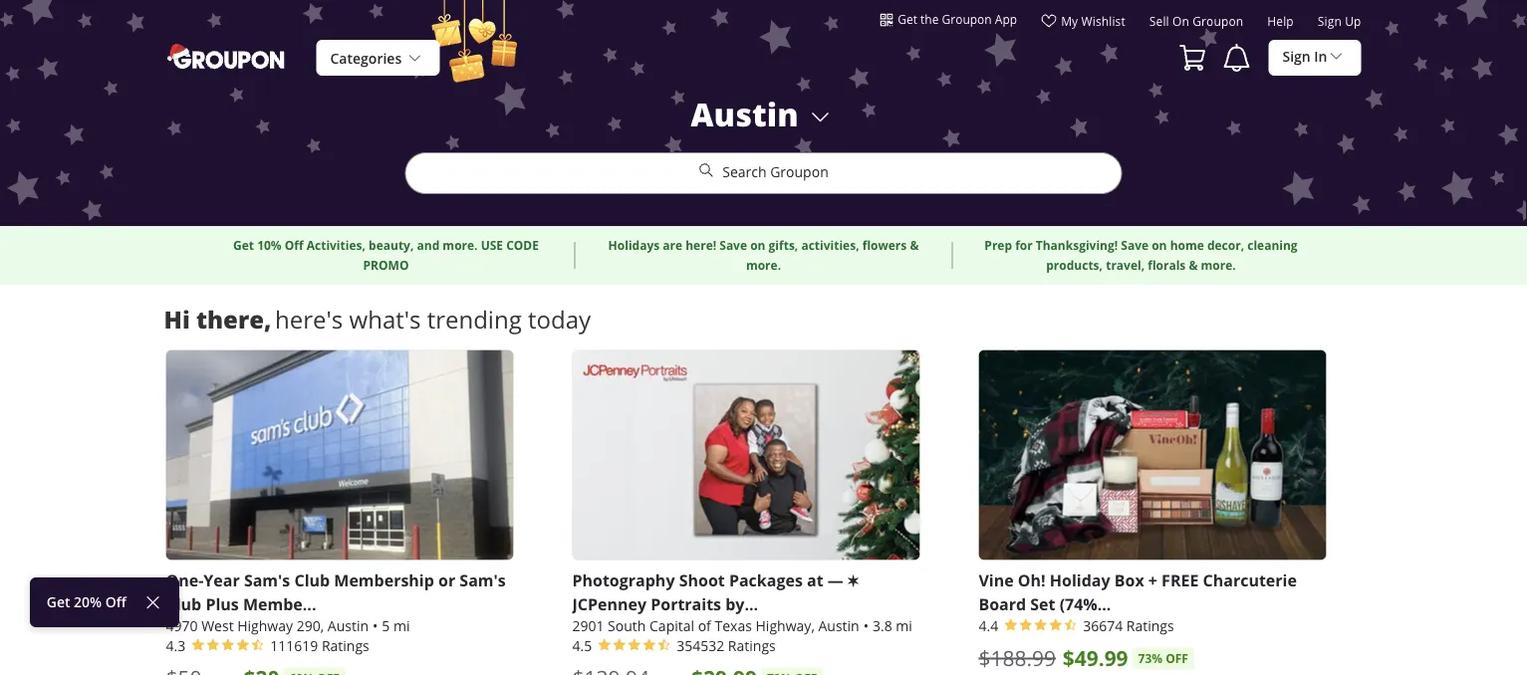 Task type: vqa. For each thing, say whether or not it's contained in the screenshot.
the middle Austin
yes



Task type: describe. For each thing, give the bounding box(es) containing it.
off
[[1166, 650, 1189, 667]]

my
[[1061, 13, 1078, 29]]

get for get 10% off activities, beauty, and more. use code promo
[[233, 237, 254, 254]]

3.8
[[873, 617, 893, 635]]

holiday
[[1050, 569, 1111, 591]]

$188.99 $49.99 73% off
[[979, 644, 1189, 673]]

box
[[1115, 569, 1145, 591]]

here's
[[275, 303, 343, 335]]

354532 ratings
[[677, 637, 776, 655]]

or
[[438, 569, 456, 591]]

help link
[[1268, 13, 1294, 37]]

here!
[[686, 237, 717, 254]]

Search Groupon search field
[[405, 93, 1123, 226]]

save for more.
[[720, 237, 747, 254]]

promo
[[363, 257, 409, 274]]

• inside one-year sam's club membership or sam's club plus membe... 4970 west highway 290, austin • 5 mi
[[373, 617, 378, 635]]

code
[[506, 237, 539, 254]]

austin inside photography shoot packages at — ✶ jcpenney portraits by... 2901 south capital of texas highway, austin • 3.8 mi
[[819, 617, 860, 635]]

2 sam's from the left
[[460, 569, 506, 591]]

portraits
[[651, 593, 722, 615]]

of
[[698, 617, 711, 635]]

austin inside button
[[691, 93, 799, 136]]

$188.99
[[979, 645, 1056, 672]]

charcuterie
[[1203, 569, 1297, 591]]

sign in button
[[1269, 39, 1362, 76]]

more. inside prep for thanksgiving! save on home decor, cleaning products, travel, florals & more.
[[1201, 257, 1236, 274]]

+
[[1149, 569, 1158, 591]]

4.3
[[166, 637, 186, 655]]

290,
[[297, 617, 324, 635]]

hi
[[164, 303, 190, 335]]

354532
[[677, 637, 725, 655]]

4.4
[[979, 617, 999, 635]]

trending
[[427, 303, 522, 335]]

help
[[1268, 13, 1294, 29]]

groupon for on
[[1193, 13, 1244, 29]]

20%
[[74, 593, 102, 612]]

oh!
[[1018, 569, 1046, 591]]

in
[[1315, 47, 1328, 66]]

products,
[[1047, 257, 1103, 274]]

4970
[[166, 617, 198, 635]]

sign in
[[1283, 47, 1328, 66]]

73%
[[1139, 650, 1163, 667]]

set
[[1031, 593, 1056, 615]]

jcpenney
[[572, 593, 647, 615]]

austin inside one-year sam's club membership or sam's club plus membe... 4970 west highway 290, austin • 5 mi
[[328, 617, 369, 635]]

groupon inside search field
[[770, 163, 829, 181]]

by...
[[726, 593, 758, 615]]

• inside photography shoot packages at — ✶ jcpenney portraits by... 2901 south capital of texas highway, austin • 3.8 mi
[[864, 617, 869, 635]]

off for 20%
[[105, 593, 127, 612]]

& inside holidays are here! save on gifts, activities, flowers & more.
[[910, 237, 919, 254]]

use
[[481, 237, 503, 254]]

prep for thanksgiving! save on home decor, cleaning products, travel, florals & more.
[[985, 237, 1298, 274]]

membership
[[334, 569, 434, 591]]

more. inside holidays are here! save on gifts, activities, flowers & more.
[[746, 257, 781, 274]]

ratings for one-year sam's club membership or sam's club plus membe...
[[322, 637, 369, 655]]

1 horizontal spatial club
[[294, 569, 330, 591]]

10%
[[257, 237, 282, 254]]

more. inside get 10% off activities, beauty, and more. use code promo
[[443, 237, 478, 254]]

sign for sign up
[[1318, 13, 1342, 29]]

5
[[382, 617, 390, 635]]

get 10% off activities, beauty, and more. use code promo
[[233, 237, 539, 274]]

mi inside one-year sam's club membership or sam's club plus membe... 4970 west highway 290, austin • 5 mi
[[394, 617, 410, 635]]

today
[[528, 303, 591, 335]]

search
[[723, 163, 767, 181]]

capital
[[650, 617, 695, 635]]

my wishlist link
[[1041, 13, 1126, 37]]

florals
[[1148, 257, 1186, 274]]

free
[[1162, 569, 1199, 591]]

off for 10%
[[285, 237, 304, 254]]

vine oh! holiday box + free charcuterie board set (74%...
[[979, 569, 1297, 615]]

on for holidays are here! save on gifts, activities, flowers & more.
[[750, 237, 766, 254]]

on for prep for thanksgiving! save on home decor, cleaning products, travel, florals & more.
[[1152, 237, 1167, 254]]

sell on groupon
[[1150, 13, 1244, 29]]

home
[[1170, 237, 1205, 254]]

what's
[[349, 303, 421, 335]]

flowers
[[863, 237, 907, 254]]

one-
[[166, 569, 204, 591]]

111619
[[270, 637, 318, 655]]

get 20% off
[[47, 593, 127, 612]]

holidays are here! save on gifts, activities, flowers & more.
[[608, 237, 919, 274]]

sell on groupon link
[[1150, 13, 1244, 37]]



Task type: locate. For each thing, give the bounding box(es) containing it.
get the groupon app
[[898, 11, 1018, 27]]

0 vertical spatial off
[[285, 237, 304, 254]]

there,
[[196, 303, 271, 335]]

travel,
[[1106, 257, 1145, 274]]

1 vertical spatial &
[[1189, 257, 1198, 274]]

off inside get 10% off activities, beauty, and more. use code promo
[[285, 237, 304, 254]]

prep
[[985, 237, 1012, 254]]

photography shoot packages at — ✶ jcpenney portraits by... 2901 south capital of texas highway, austin • 3.8 mi
[[572, 569, 913, 635]]

sam's up membe...
[[244, 569, 290, 591]]

—
[[828, 569, 844, 591]]

1 horizontal spatial sign
[[1318, 13, 1342, 29]]

ratings down 290,
[[322, 637, 369, 655]]

36674 ratings
[[1083, 617, 1175, 635]]

groupon up notifications inbox "image"
[[1193, 13, 1244, 29]]

activities,
[[307, 237, 366, 254]]

1 horizontal spatial austin
[[691, 93, 799, 136]]

&
[[910, 237, 919, 254], [1189, 257, 1198, 274]]

Search Groupon search field
[[405, 152, 1123, 194]]

0 horizontal spatial more.
[[443, 237, 478, 254]]

on inside prep for thanksgiving! save on home decor, cleaning products, travel, florals & more.
[[1152, 237, 1167, 254]]

groupon inside button
[[942, 11, 992, 27]]

1 horizontal spatial •
[[864, 617, 869, 635]]

mi inside photography shoot packages at — ✶ jcpenney portraits by... 2901 south capital of texas highway, austin • 3.8 mi
[[896, 617, 913, 635]]

get the groupon app button
[[880, 10, 1018, 28]]

get left 10%
[[233, 237, 254, 254]]

0 horizontal spatial club
[[166, 593, 202, 615]]

2 horizontal spatial more.
[[1201, 257, 1236, 274]]

austin up '111619 ratings' on the left bottom of the page
[[328, 617, 369, 635]]

0 horizontal spatial save
[[720, 237, 747, 254]]

more. left use
[[443, 237, 478, 254]]

2 horizontal spatial austin
[[819, 617, 860, 635]]

year
[[204, 569, 240, 591]]

ratings up 73%
[[1127, 617, 1175, 635]]

1 horizontal spatial ratings
[[728, 637, 776, 655]]

(74%...
[[1060, 593, 1111, 615]]

ratings
[[1127, 617, 1175, 635], [322, 637, 369, 655], [728, 637, 776, 655]]

1 horizontal spatial off
[[285, 237, 304, 254]]

groupon right the
[[942, 11, 992, 27]]

the
[[921, 11, 939, 27]]

1 sam's from the left
[[244, 569, 290, 591]]

0 horizontal spatial sam's
[[244, 569, 290, 591]]

get inside get 10% off activities, beauty, and more. use code promo
[[233, 237, 254, 254]]

2 • from the left
[[864, 617, 869, 635]]

ratings for photography shoot packages at — ✶ jcpenney portraits by...
[[728, 637, 776, 655]]

club up membe...
[[294, 569, 330, 591]]

✶
[[848, 569, 859, 591]]

groupon for the
[[942, 11, 992, 27]]

save inside holidays are here! save on gifts, activities, flowers & more.
[[720, 237, 747, 254]]

cleaning
[[1248, 237, 1298, 254]]

• left 3.8
[[864, 617, 869, 635]]

club up 4970
[[166, 593, 202, 615]]

save for travel,
[[1121, 237, 1149, 254]]

mi right 3.8
[[896, 617, 913, 635]]

2 mi from the left
[[896, 617, 913, 635]]

1 vertical spatial get
[[233, 237, 254, 254]]

notifications inbox image
[[1221, 42, 1253, 74]]

gifts,
[[769, 237, 799, 254]]

0 vertical spatial sign
[[1318, 13, 1342, 29]]

activities,
[[802, 237, 860, 254]]

thanksgiving!
[[1036, 237, 1118, 254]]

search groupon
[[723, 163, 829, 181]]

0 horizontal spatial on
[[750, 237, 766, 254]]

0 vertical spatial &
[[910, 237, 919, 254]]

0 horizontal spatial mi
[[394, 617, 410, 635]]

photography
[[572, 569, 675, 591]]

sell
[[1150, 13, 1170, 29]]

off right 20%
[[105, 593, 127, 612]]

beauty,
[[369, 237, 414, 254]]

holidays are here! save on gifts, activities, flowers & more. link
[[599, 236, 928, 276]]

1 vertical spatial sign
[[1283, 47, 1311, 66]]

0 horizontal spatial austin
[[328, 617, 369, 635]]

are
[[663, 237, 683, 254]]

1 horizontal spatial get
[[233, 237, 254, 254]]

get inside button
[[898, 11, 918, 27]]

2 horizontal spatial on
[[1173, 13, 1190, 29]]

get left the
[[898, 11, 918, 27]]

1 horizontal spatial groupon
[[942, 11, 992, 27]]

1 horizontal spatial more.
[[746, 257, 781, 274]]

off
[[285, 237, 304, 254], [105, 593, 127, 612]]

plus
[[206, 593, 239, 615]]

wishlist
[[1082, 13, 1126, 29]]

save
[[720, 237, 747, 254], [1121, 237, 1149, 254]]

app
[[995, 11, 1018, 27]]

get
[[898, 11, 918, 27], [233, 237, 254, 254], [47, 593, 70, 612]]

& inside prep for thanksgiving! save on home decor, cleaning products, travel, florals & more.
[[1189, 257, 1198, 274]]

shoot
[[679, 569, 725, 591]]

highway,
[[756, 617, 815, 635]]

4.5
[[572, 637, 592, 655]]

111619 ratings
[[270, 637, 369, 655]]

west
[[201, 617, 234, 635]]

on left gifts,
[[750, 237, 766, 254]]

south
[[608, 617, 646, 635]]

for
[[1016, 237, 1033, 254]]

save right here!
[[720, 237, 747, 254]]

membe...
[[243, 593, 316, 615]]

groupon
[[942, 11, 992, 27], [1193, 13, 1244, 29], [770, 163, 829, 181]]

categories
[[330, 49, 402, 68]]

texas
[[715, 617, 752, 635]]

on inside holidays are here! save on gifts, activities, flowers & more.
[[750, 237, 766, 254]]

board
[[979, 593, 1026, 615]]

groupon image
[[166, 42, 288, 70]]

1 horizontal spatial save
[[1121, 237, 1149, 254]]

categories button
[[316, 40, 440, 77]]

get left 20%
[[47, 593, 70, 612]]

more.
[[443, 237, 478, 254], [746, 257, 781, 274], [1201, 257, 1236, 274]]

2 horizontal spatial groupon
[[1193, 13, 1244, 29]]

1 • from the left
[[373, 617, 378, 635]]

1 horizontal spatial sam's
[[460, 569, 506, 591]]

0 vertical spatial get
[[898, 11, 918, 27]]

& right flowers on the right top of the page
[[910, 237, 919, 254]]

0 horizontal spatial sign
[[1283, 47, 1311, 66]]

0 horizontal spatial off
[[105, 593, 127, 612]]

2901
[[572, 617, 604, 635]]

groupon right search
[[770, 163, 829, 181]]

on right sell at the right of page
[[1173, 13, 1190, 29]]

2 vertical spatial get
[[47, 593, 70, 612]]

packages
[[729, 569, 803, 591]]

sign up link
[[1318, 13, 1362, 37]]

at
[[807, 569, 824, 591]]

mi
[[394, 617, 410, 635], [896, 617, 913, 635]]

2 horizontal spatial get
[[898, 11, 918, 27]]

get for get the groupon app
[[898, 11, 918, 27]]

• left 5
[[373, 617, 378, 635]]

0 horizontal spatial groupon
[[770, 163, 829, 181]]

holidays
[[608, 237, 660, 254]]

austin button
[[691, 93, 837, 137]]

$49.99
[[1063, 644, 1129, 673]]

2 save from the left
[[1121, 237, 1149, 254]]

vine
[[979, 569, 1014, 591]]

1 horizontal spatial mi
[[896, 617, 913, 635]]

off right 10%
[[285, 237, 304, 254]]

sign left in
[[1283, 47, 1311, 66]]

more. down "decor,"
[[1201, 257, 1236, 274]]

one-year sam's club membership or sam's club plus membe... 4970 west highway 290, austin • 5 mi
[[166, 569, 506, 635]]

sign inside button
[[1283, 47, 1311, 66]]

sam's
[[244, 569, 290, 591], [460, 569, 506, 591]]

sam's right or
[[460, 569, 506, 591]]

1 horizontal spatial &
[[1189, 257, 1198, 274]]

0 horizontal spatial &
[[910, 237, 919, 254]]

highway
[[237, 617, 293, 635]]

1 vertical spatial off
[[105, 593, 127, 612]]

austin left 3.8
[[819, 617, 860, 635]]

0 horizontal spatial get
[[47, 593, 70, 612]]

on up the florals
[[1152, 237, 1167, 254]]

save inside prep for thanksgiving! save on home decor, cleaning products, travel, florals & more.
[[1121, 237, 1149, 254]]

mi right 5
[[394, 617, 410, 635]]

1 horizontal spatial on
[[1152, 237, 1167, 254]]

austin up search
[[691, 93, 799, 136]]

more. down gifts,
[[746, 257, 781, 274]]

0 horizontal spatial •
[[373, 617, 378, 635]]

up
[[1345, 13, 1362, 29]]

sign for sign in
[[1283, 47, 1311, 66]]

decor,
[[1208, 237, 1245, 254]]

0 vertical spatial club
[[294, 569, 330, 591]]

sign left up
[[1318, 13, 1342, 29]]

& down home
[[1189, 257, 1198, 274]]

2 horizontal spatial ratings
[[1127, 617, 1175, 635]]

ratings down texas at left bottom
[[728, 637, 776, 655]]

hi there, here's what's trending today
[[164, 303, 591, 335]]

get for get 20% off
[[47, 593, 70, 612]]

1 save from the left
[[720, 237, 747, 254]]

prep for thanksgiving! save on home decor, cleaning products, travel, florals & more. link
[[977, 236, 1306, 276]]

1 mi from the left
[[394, 617, 410, 635]]

my wishlist
[[1061, 13, 1126, 29]]

36674
[[1083, 617, 1123, 635]]

0 horizontal spatial ratings
[[322, 637, 369, 655]]

save up travel,
[[1121, 237, 1149, 254]]

1 vertical spatial club
[[166, 593, 202, 615]]



